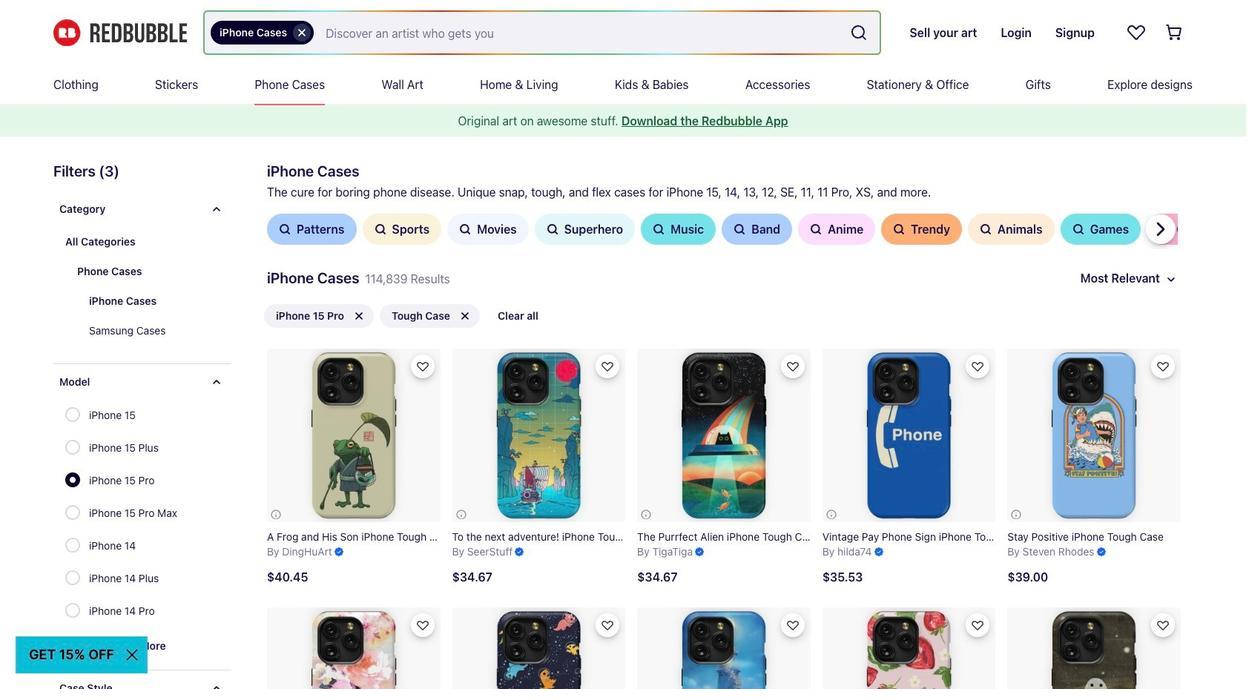 Task type: locate. For each thing, give the bounding box(es) containing it.
4 menu item from the left
[[382, 65, 424, 104]]

2 menu item from the left
[[155, 65, 198, 104]]

menu bar
[[53, 65, 1193, 104]]

None field
[[205, 12, 880, 53]]

8 menu item from the left
[[867, 65, 969, 104]]

None radio
[[65, 505, 80, 520], [65, 571, 80, 585], [65, 603, 80, 618], [65, 505, 80, 520], [65, 571, 80, 585], [65, 603, 80, 618]]

menu item
[[53, 65, 98, 104], [155, 65, 198, 104], [255, 65, 325, 104], [382, 65, 424, 104], [480, 65, 558, 104], [615, 65, 689, 104], [745, 65, 810, 104], [867, 65, 969, 104], [1026, 65, 1051, 104], [1108, 65, 1193, 104]]

10 menu item from the left
[[1108, 65, 1193, 104]]

None radio
[[65, 407, 80, 422], [65, 440, 80, 455], [65, 473, 80, 487], [65, 538, 80, 553], [65, 407, 80, 422], [65, 440, 80, 455], [65, 473, 80, 487], [65, 538, 80, 553]]

3 menu item from the left
[[255, 65, 325, 104]]

7 menu item from the left
[[745, 65, 810, 104]]

114,839 results element
[[30, 160, 1230, 689]]

1 menu item from the left
[[53, 65, 98, 104]]



Task type: describe. For each thing, give the bounding box(es) containing it.
a lighthouse keeper who loved the moon iphone tough case image
[[637, 608, 811, 689]]

romantic pink teal watercolor chic floral pattern iphone tough case image
[[267, 608, 440, 689]]

9 menu item from the left
[[1026, 65, 1051, 104]]

5 menu item from the left
[[480, 65, 558, 104]]

Search term search field
[[314, 12, 845, 53]]

fireflies iphone tough case image
[[1008, 608, 1181, 689]]

stay positive iphone tough case image
[[1008, 349, 1181, 522]]

to the next adventure! iphone tough case image
[[452, 349, 626, 522]]

model option group
[[65, 400, 186, 628]]

a frog and his son iphone tough case image
[[267, 349, 440, 522]]

6 menu item from the left
[[615, 65, 689, 104]]

the purrfect alien  iphone tough case image
[[637, 349, 811, 522]]

vintage pay phone sign iphone tough case image
[[823, 349, 996, 522]]



Task type: vqa. For each thing, say whether or not it's contained in the screenshot.
second menu item from the left
yes



